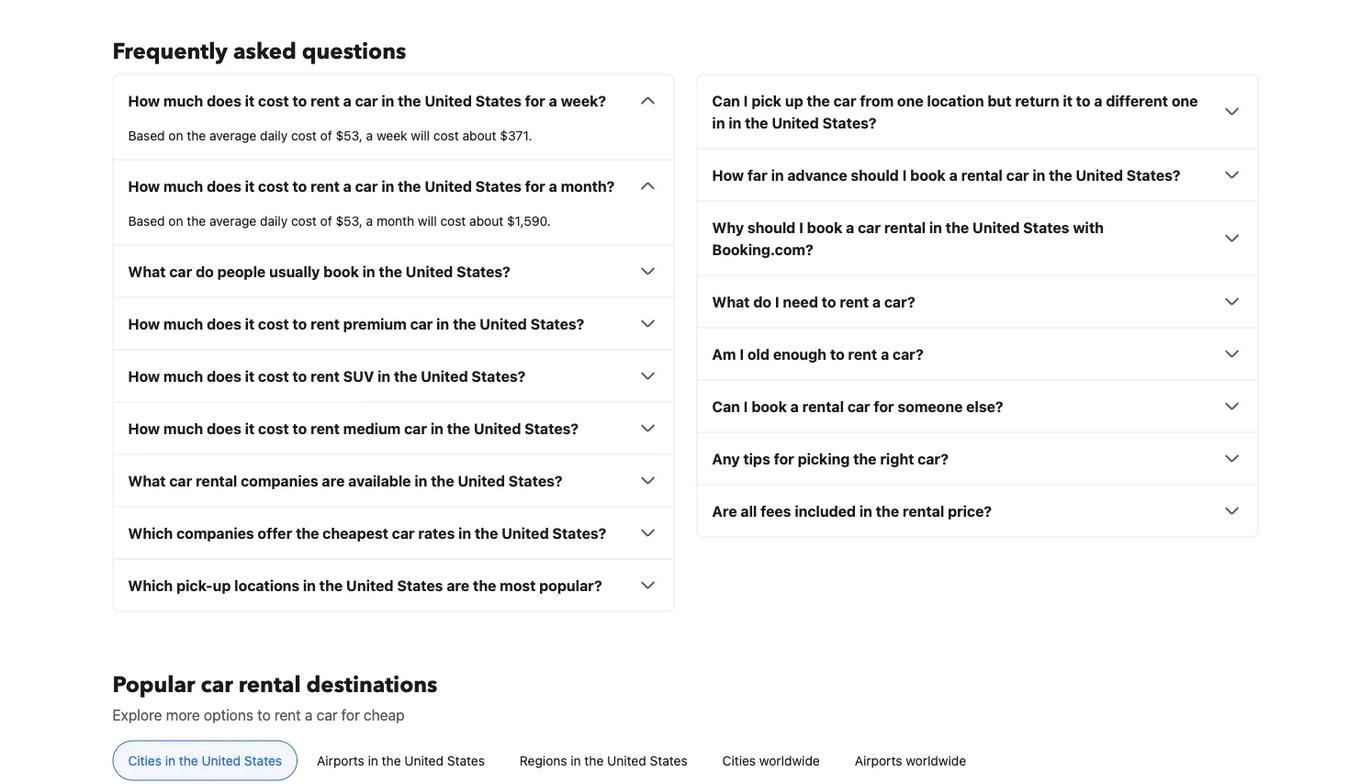 Task type: vqa. For each thing, say whether or not it's contained in the screenshot.
the bottommost the 'car?'
yes



Task type: locate. For each thing, give the bounding box(es) containing it.
airports inside button
[[317, 753, 364, 768]]

1 vertical spatial about
[[469, 213, 503, 228]]

1 vertical spatial what
[[712, 293, 750, 310]]

cities
[[128, 753, 162, 768], [722, 753, 756, 768]]

rental inside dropdown button
[[961, 166, 1003, 183]]

how much does it cost to rent medium car in the united states?
[[128, 419, 579, 437]]

0 vertical spatial will
[[411, 127, 430, 143]]

1 average from the top
[[209, 127, 256, 143]]

much
[[163, 92, 203, 109], [163, 177, 203, 194], [163, 315, 203, 332], [163, 367, 203, 385], [163, 419, 203, 437]]

it for how much does it cost to rent a car in the united states for a month?
[[245, 177, 255, 194]]

are all fees included in the rental price? button
[[712, 500, 1243, 522]]

0 vertical spatial do
[[196, 262, 214, 280]]

1 one from the left
[[897, 92, 924, 109]]

how for how much does it cost to rent premium car in the united states?
[[128, 315, 160, 332]]

car inside can i pick up the car from one location but return it to a different one in in the united states?
[[834, 92, 856, 109]]

average
[[209, 127, 256, 143], [209, 213, 256, 228]]

cost up "based on the average daily cost of $53, a month will cost about $1,590."
[[258, 177, 289, 194]]

1 cities from the left
[[128, 753, 162, 768]]

0 horizontal spatial airports
[[317, 753, 364, 768]]

does for how much does it cost to rent a car in the united states for a week?
[[207, 92, 241, 109]]

far
[[748, 166, 768, 183]]

daily up usually
[[260, 213, 288, 228]]

0 vertical spatial can
[[712, 92, 740, 109]]

for left someone
[[874, 397, 894, 415]]

i left old
[[740, 345, 744, 363]]

average up people
[[209, 213, 256, 228]]

questions
[[302, 37, 406, 67]]

1 horizontal spatial cities
[[722, 753, 756, 768]]

a left week
[[366, 127, 373, 143]]

rent left "medium"
[[311, 419, 340, 437]]

rent up based on the average daily cost of $53, a week will cost about $371.
[[311, 92, 340, 109]]

car? right right
[[918, 450, 949, 467]]

2 vertical spatial car?
[[918, 450, 949, 467]]

popular?
[[539, 577, 602, 594]]

one right from at the top right
[[897, 92, 924, 109]]

0 horizontal spatial worldwide
[[759, 753, 820, 768]]

3 does from the top
[[207, 315, 241, 332]]

are
[[712, 502, 737, 520]]

0 vertical spatial what
[[128, 262, 166, 280]]

which for which pick-up locations in the united states are the most popular?
[[128, 577, 173, 594]]

much inside dropdown button
[[163, 177, 203, 194]]

a left week?
[[549, 92, 557, 109]]

which for which companies offer the cheapest car rates  in the united states?
[[128, 524, 173, 542]]

do left need
[[753, 293, 771, 310]]

can inside can i pick up the car from one location but return it to a different one in in the united states?
[[712, 92, 740, 109]]

1 horizontal spatial one
[[1172, 92, 1198, 109]]

2 which from the top
[[128, 577, 173, 594]]

advance
[[787, 166, 847, 183]]

daily down asked
[[260, 127, 288, 143]]

0 horizontal spatial do
[[196, 262, 214, 280]]

to inside "popular car rental destinations explore more options to rent a car for cheap"
[[257, 706, 271, 723]]

which inside which companies offer the cheapest car rates  in the united states? dropdown button
[[128, 524, 173, 542]]

1 vertical spatial based
[[128, 213, 165, 228]]

states inside dropdown button
[[475, 177, 522, 194]]

up left locations
[[213, 577, 231, 594]]

much for how much does it cost to rent a car in the united states for a month?
[[163, 177, 203, 194]]

should right advance
[[851, 166, 899, 183]]

it for how much does it cost to rent suv in the united states?
[[245, 367, 255, 385]]

average down frequently asked questions at top left
[[209, 127, 256, 143]]

in inside why should i book a car rental in the united states with booking.com?
[[929, 218, 942, 236]]

1 much from the top
[[163, 92, 203, 109]]

a down enough
[[790, 397, 799, 415]]

0 vertical spatial $53,
[[336, 127, 363, 143]]

i inside can i pick up the car from one location but return it to a different one in in the united states?
[[744, 92, 748, 109]]

it inside how much does it cost to rent suv in the united states? dropdown button
[[245, 367, 255, 385]]

what do i need to rent a car? button
[[712, 290, 1243, 313]]

about left $371.
[[462, 127, 496, 143]]

based
[[128, 127, 165, 143], [128, 213, 165, 228]]

can up any
[[712, 397, 740, 415]]

a down why should i book a car rental in the united states with booking.com?
[[872, 293, 881, 310]]

are left available
[[322, 472, 345, 489]]

a left month?
[[549, 177, 557, 194]]

am
[[712, 345, 736, 363]]

2 can from the top
[[712, 397, 740, 415]]

1 which from the top
[[128, 524, 173, 542]]

do left people
[[196, 262, 214, 280]]

for inside "popular car rental destinations explore more options to rent a car for cheap"
[[341, 706, 360, 723]]

a inside "popular car rental destinations explore more options to rent a car for cheap"
[[305, 706, 313, 723]]

which companies offer the cheapest car rates  in the united states? button
[[128, 522, 659, 544]]

it inside how much does it cost to rent a car in the united states for a week? dropdown button
[[245, 92, 255, 109]]

i left need
[[775, 293, 779, 310]]

book down old
[[752, 397, 787, 415]]

what do i need to rent a car?
[[712, 293, 915, 310]]

companies up offer
[[241, 472, 318, 489]]

0 vertical spatial average
[[209, 127, 256, 143]]

does inside dropdown button
[[207, 177, 241, 194]]

suv
[[343, 367, 374, 385]]

in
[[381, 92, 394, 109], [712, 114, 725, 131], [729, 114, 741, 131], [771, 166, 784, 183], [1033, 166, 1045, 183], [381, 177, 394, 194], [929, 218, 942, 236], [362, 262, 375, 280], [436, 315, 449, 332], [378, 367, 390, 385], [431, 419, 443, 437], [415, 472, 427, 489], [859, 502, 872, 520], [458, 524, 471, 542], [303, 577, 316, 594], [165, 753, 175, 768], [368, 753, 378, 768], [571, 753, 581, 768]]

companies up pick- at the left of the page
[[176, 524, 254, 542]]

0 vertical spatial car?
[[884, 293, 915, 310]]

asked
[[233, 37, 296, 67]]

rent left premium
[[311, 315, 340, 332]]

a down advance
[[846, 218, 854, 236]]

states inside "dropdown button"
[[397, 577, 443, 594]]

3 much from the top
[[163, 315, 203, 332]]

i up booking.com?
[[799, 218, 804, 236]]

any
[[712, 450, 740, 467]]

1 vertical spatial $53,
[[336, 213, 363, 228]]

1 vertical spatial average
[[209, 213, 256, 228]]

0 horizontal spatial one
[[897, 92, 924, 109]]

2 cities from the left
[[722, 753, 756, 768]]

do inside the what car do people usually book in the united states? "dropdown button"
[[196, 262, 214, 280]]

2 worldwide from the left
[[906, 753, 966, 768]]

0 horizontal spatial should
[[748, 218, 796, 236]]

1 vertical spatial do
[[753, 293, 771, 310]]

to right need
[[822, 293, 836, 310]]

cost up usually
[[291, 213, 317, 228]]

will right week
[[411, 127, 430, 143]]

rent left suv
[[311, 367, 340, 385]]

on for how much does it cost to rent a car in the united states for a week?
[[168, 127, 183, 143]]

0 vertical spatial daily
[[260, 127, 288, 143]]

1 horizontal spatial airports
[[855, 753, 902, 768]]

4 much from the top
[[163, 367, 203, 385]]

rent up "based on the average daily cost of $53, a month will cost about $1,590."
[[311, 177, 340, 194]]

can
[[712, 92, 740, 109], [712, 397, 740, 415]]

one right different
[[1172, 92, 1198, 109]]

rental inside why should i book a car rental in the united states with booking.com?
[[884, 218, 926, 236]]

1 vertical spatial are
[[447, 577, 469, 594]]

1 horizontal spatial should
[[851, 166, 899, 183]]

2 does from the top
[[207, 177, 241, 194]]

for up $371.
[[525, 92, 545, 109]]

airports worldwide button
[[839, 740, 982, 781]]

2 daily from the top
[[260, 213, 288, 228]]

2 vertical spatial what
[[128, 472, 166, 489]]

car? for am i old enough to rent a car?
[[893, 345, 924, 363]]

does for how much does it cost to rent medium car in the united states?
[[207, 419, 241, 437]]

will right month
[[418, 213, 437, 228]]

i up why should i book a car rental in the united states with booking.com?
[[902, 166, 907, 183]]

should inside why should i book a car rental in the united states with booking.com?
[[748, 218, 796, 236]]

are
[[322, 472, 345, 489], [447, 577, 469, 594]]

2 of from the top
[[320, 213, 332, 228]]

why should i book a car rental in the united states with booking.com?
[[712, 218, 1104, 258]]

for right tips
[[774, 450, 794, 467]]

i left pick
[[744, 92, 748, 109]]

companies
[[241, 472, 318, 489], [176, 524, 254, 542]]

rent right need
[[840, 293, 869, 310]]

companies inside dropdown button
[[176, 524, 254, 542]]

rent inside "popular car rental destinations explore more options to rent a car for cheap"
[[274, 706, 301, 723]]

different
[[1106, 92, 1168, 109]]

tab list
[[98, 740, 1273, 782]]

what inside what do i need to rent a car? dropdown button
[[712, 293, 750, 310]]

to up based on the average daily cost of $53, a week will cost about $371.
[[293, 92, 307, 109]]

one
[[897, 92, 924, 109], [1172, 92, 1198, 109]]

rent right options
[[274, 706, 301, 723]]

1 horizontal spatial do
[[753, 293, 771, 310]]

about for month?
[[469, 213, 503, 228]]

0 vertical spatial up
[[785, 92, 803, 109]]

a left different
[[1094, 92, 1102, 109]]

to left suv
[[293, 367, 307, 385]]

to inside can i pick up the car from one location but return it to a different one in in the united states?
[[1076, 92, 1091, 109]]

what inside the what car do people usually book in the united states? "dropdown button"
[[128, 262, 166, 280]]

book down advance
[[807, 218, 842, 236]]

1 on from the top
[[168, 127, 183, 143]]

in inside button
[[368, 753, 378, 768]]

a up "based on the average daily cost of $53, a month will cost about $1,590."
[[343, 177, 352, 194]]

daily
[[260, 127, 288, 143], [260, 213, 288, 228]]

$53, for month?
[[336, 213, 363, 228]]

what car do people usually book in the united states? button
[[128, 260, 659, 282]]

0 vertical spatial about
[[462, 127, 496, 143]]

are inside "dropdown button"
[[447, 577, 469, 594]]

for inside 'how much does it cost to rent a car in the united states for a month?' dropdown button
[[525, 177, 545, 194]]

1 vertical spatial of
[[320, 213, 332, 228]]

which
[[128, 524, 173, 542], [128, 577, 173, 594]]

fees
[[761, 502, 791, 520]]

united inside "dropdown button"
[[406, 262, 453, 280]]

how for how much does it cost to rent suv in the united states?
[[128, 367, 160, 385]]

are down rates
[[447, 577, 469, 594]]

a down destinations at the left of the page
[[305, 706, 313, 723]]

car? inside dropdown button
[[884, 293, 915, 310]]

4 does from the top
[[207, 367, 241, 385]]

5 does from the top
[[207, 419, 241, 437]]

how for how much does it cost to rent a car in the united states for a week?
[[128, 92, 160, 109]]

2 based from the top
[[128, 213, 165, 228]]

it inside how much does it cost to rent premium car in the united states? dropdown button
[[245, 315, 255, 332]]

1 can from the top
[[712, 92, 740, 109]]

premium
[[343, 315, 407, 332]]

1 vertical spatial daily
[[260, 213, 288, 228]]

1 vertical spatial can
[[712, 397, 740, 415]]

the inside "dropdown button"
[[379, 262, 402, 280]]

worldwide for cities worldwide
[[759, 753, 820, 768]]

i
[[744, 92, 748, 109], [902, 166, 907, 183], [799, 218, 804, 236], [775, 293, 779, 310], [740, 345, 744, 363], [744, 397, 748, 415]]

0 vertical spatial should
[[851, 166, 899, 183]]

do
[[196, 262, 214, 280], [753, 293, 771, 310]]

a inside why should i book a car rental in the united states with booking.com?
[[846, 218, 854, 236]]

based for how much does it cost to rent a car in the united states for a month?
[[128, 213, 165, 228]]

about left $1,590.
[[469, 213, 503, 228]]

states? inside "dropdown button"
[[456, 262, 510, 280]]

much for how much does it cost to rent suv in the united states?
[[163, 367, 203, 385]]

which inside which pick-up locations in the united states are the most popular? "dropdown button"
[[128, 577, 173, 594]]

about
[[462, 127, 496, 143], [469, 213, 503, 228]]

will
[[411, 127, 430, 143], [418, 213, 437, 228]]

states
[[475, 92, 522, 109], [475, 177, 522, 194], [1023, 218, 1069, 236], [397, 577, 443, 594], [244, 753, 282, 768], [447, 753, 485, 768], [650, 753, 688, 768]]

cities worldwide
[[722, 753, 820, 768]]

what inside what car rental companies are available in the united states? dropdown button
[[128, 472, 166, 489]]

2 on from the top
[[168, 213, 183, 228]]

to right enough
[[830, 345, 845, 363]]

rent
[[311, 92, 340, 109], [311, 177, 340, 194], [840, 293, 869, 310], [311, 315, 340, 332], [848, 345, 877, 363], [311, 367, 340, 385], [311, 419, 340, 437], [274, 706, 301, 723]]

cost right month
[[440, 213, 466, 228]]

0 vertical spatial which
[[128, 524, 173, 542]]

1 $53, from the top
[[336, 127, 363, 143]]

for left cheap
[[341, 706, 360, 723]]

much for how much does it cost to rent medium car in the united states?
[[163, 419, 203, 437]]

1 vertical spatial should
[[748, 218, 796, 236]]

price?
[[948, 502, 992, 520]]

1 daily from the top
[[260, 127, 288, 143]]

0 horizontal spatial cities
[[128, 753, 162, 768]]

1 horizontal spatial worldwide
[[906, 753, 966, 768]]

1 vertical spatial up
[[213, 577, 231, 594]]

are inside dropdown button
[[322, 472, 345, 489]]

for inside the 'any tips for picking the right car?' dropdown button
[[774, 450, 794, 467]]

for up $1,590.
[[525, 177, 545, 194]]

car? up someone
[[893, 345, 924, 363]]

$53,
[[336, 127, 363, 143], [336, 213, 363, 228]]

i inside how far in advance should i book a rental car in the united states? dropdown button
[[902, 166, 907, 183]]

a
[[343, 92, 352, 109], [549, 92, 557, 109], [1094, 92, 1102, 109], [366, 127, 373, 143], [949, 166, 958, 183], [343, 177, 352, 194], [549, 177, 557, 194], [366, 213, 373, 228], [846, 218, 854, 236], [872, 293, 881, 310], [881, 345, 889, 363], [790, 397, 799, 415], [305, 706, 313, 723]]

1 based from the top
[[128, 127, 165, 143]]

0 vertical spatial of
[[320, 127, 332, 143]]

it inside 'how much does it cost to rent a car in the united states for a month?' dropdown button
[[245, 177, 255, 194]]

a up based on the average daily cost of $53, a week will cost about $371.
[[343, 92, 352, 109]]

1 of from the top
[[320, 127, 332, 143]]

should
[[851, 166, 899, 183], [748, 218, 796, 236]]

cost down how much does it cost to rent a car in the united states for a week?
[[291, 127, 317, 143]]

2 $53, from the top
[[336, 213, 363, 228]]

to right return
[[1076, 92, 1091, 109]]

1 worldwide from the left
[[759, 753, 820, 768]]

should up booking.com?
[[748, 218, 796, 236]]

how for how far in advance should i book a rental car in the united states?
[[712, 166, 744, 183]]

1 horizontal spatial are
[[447, 577, 469, 594]]

1 vertical spatial companies
[[176, 524, 254, 542]]

1 airports from the left
[[317, 753, 364, 768]]

frequently
[[112, 37, 228, 67]]

$53, down how much does it cost to rent a car in the united states for a week?
[[336, 127, 363, 143]]

1 does from the top
[[207, 92, 241, 109]]

can left pick
[[712, 92, 740, 109]]

0 vertical spatial are
[[322, 472, 345, 489]]

cost left suv
[[258, 367, 289, 385]]

cost down asked
[[258, 92, 289, 109]]

book up why should i book a car rental in the united states with booking.com?
[[910, 166, 946, 183]]

can inside can i book a rental car for someone else? dropdown button
[[712, 397, 740, 415]]

car?
[[884, 293, 915, 310], [893, 345, 924, 363], [918, 450, 949, 467]]

old
[[747, 345, 770, 363]]

tab list containing cities in the united states
[[98, 740, 1273, 782]]

book right usually
[[324, 262, 359, 280]]

1 vertical spatial will
[[418, 213, 437, 228]]

0 vertical spatial based
[[128, 127, 165, 143]]

i up tips
[[744, 397, 748, 415]]

to right options
[[257, 706, 271, 723]]

$53, down how much does it cost to rent a car in the united states for a month?
[[336, 213, 363, 228]]

what
[[128, 262, 166, 280], [712, 293, 750, 310], [128, 472, 166, 489]]

of down how much does it cost to rent a car in the united states for a week?
[[320, 127, 332, 143]]

states?
[[823, 114, 877, 131], [1127, 166, 1181, 183], [456, 262, 510, 280], [530, 315, 584, 332], [472, 367, 526, 385], [525, 419, 579, 437], [509, 472, 563, 489], [552, 524, 606, 542]]

1 vertical spatial on
[[168, 213, 183, 228]]

options
[[204, 706, 253, 723]]

pick
[[752, 92, 782, 109]]

need
[[783, 293, 818, 310]]

does for how much does it cost to rent suv in the united states?
[[207, 367, 241, 385]]

does for how much does it cost to rent a car in the united states for a month?
[[207, 177, 241, 194]]

it
[[245, 92, 255, 109], [1063, 92, 1073, 109], [245, 177, 255, 194], [245, 315, 255, 332], [245, 367, 255, 385], [245, 419, 255, 437]]

to down how much does it cost to rent suv in the united states?
[[293, 419, 307, 437]]

1 vertical spatial which
[[128, 577, 173, 594]]

of up 'what car do people usually book in the united states?'
[[320, 213, 332, 228]]

to up "based on the average daily cost of $53, a month will cost about $1,590."
[[293, 177, 307, 194]]

what car do people usually book in the united states?
[[128, 262, 510, 280]]

how much does it cost to rent a car in the united states for a week?
[[128, 92, 606, 109]]

on for how much does it cost to rent a car in the united states for a month?
[[168, 213, 183, 228]]

locations
[[234, 577, 300, 594]]

0 horizontal spatial up
[[213, 577, 231, 594]]

2 airports from the left
[[855, 753, 902, 768]]

enough
[[773, 345, 827, 363]]

but
[[988, 92, 1012, 109]]

cost inside dropdown button
[[258, 177, 289, 194]]

2 average from the top
[[209, 213, 256, 228]]

1 vertical spatial car?
[[893, 345, 924, 363]]

2 much from the top
[[163, 177, 203, 194]]

up right pick
[[785, 92, 803, 109]]

0 vertical spatial on
[[168, 127, 183, 143]]

airports inside button
[[855, 753, 902, 768]]

regions
[[520, 753, 567, 768]]

how for how much does it cost to rent a car in the united states for a month?
[[128, 177, 160, 194]]

1 horizontal spatial up
[[785, 92, 803, 109]]

i inside am i old enough to rent a car? dropdown button
[[740, 345, 744, 363]]

united
[[425, 92, 472, 109], [772, 114, 819, 131], [1076, 166, 1123, 183], [425, 177, 472, 194], [973, 218, 1020, 236], [406, 262, 453, 280], [480, 315, 527, 332], [421, 367, 468, 385], [474, 419, 521, 437], [458, 472, 505, 489], [502, 524, 549, 542], [346, 577, 394, 594], [202, 753, 241, 768], [404, 753, 444, 768], [607, 753, 646, 768]]

available
[[348, 472, 411, 489]]

0 vertical spatial companies
[[241, 472, 318, 489]]

it inside how much does it cost to rent medium car in the united states? dropdown button
[[245, 419, 255, 437]]

of
[[320, 127, 332, 143], [320, 213, 332, 228]]

airports
[[317, 753, 364, 768], [855, 753, 902, 768]]

car? down why should i book a car rental in the united states with booking.com?
[[884, 293, 915, 310]]

5 much from the top
[[163, 419, 203, 437]]

people
[[217, 262, 266, 280]]

0 horizontal spatial are
[[322, 472, 345, 489]]

popular car rental destinations explore more options to rent a car for cheap
[[112, 670, 438, 723]]

about for week?
[[462, 127, 496, 143]]



Task type: describe. For each thing, give the bounding box(es) containing it.
regions in the united states button
[[504, 740, 703, 781]]

location
[[927, 92, 984, 109]]

tips
[[743, 450, 770, 467]]

much for how much does it cost to rent a car in the united states for a week?
[[163, 92, 203, 109]]

cities in the united states button
[[112, 740, 298, 781]]

will for month?
[[418, 213, 437, 228]]

from
[[860, 92, 894, 109]]

why
[[712, 218, 744, 236]]

what for what do i need to rent a car?
[[712, 293, 750, 310]]

right
[[880, 450, 914, 467]]

can for can i pick up the car from one location but return it to a different one in in the united states?
[[712, 92, 740, 109]]

can i pick up the car from one location but return it to a different one in in the united states?
[[712, 92, 1198, 131]]

cost down how much does it cost to rent suv in the united states?
[[258, 419, 289, 437]]

2 one from the left
[[1172, 92, 1198, 109]]

daily for how much does it cost to rent a car in the united states for a month?
[[260, 213, 288, 228]]

united inside can i pick up the car from one location but return it to a different one in in the united states?
[[772, 114, 819, 131]]

any tips for picking the right car? button
[[712, 448, 1243, 470]]

any tips for picking the right car?
[[712, 450, 949, 467]]

daily for how much does it cost to rent a car in the united states for a week?
[[260, 127, 288, 143]]

how much does it cost to rent a car in the united states for a month?
[[128, 177, 615, 194]]

in inside "dropdown button"
[[303, 577, 316, 594]]

airports for airports worldwide
[[855, 753, 902, 768]]

cities in the united states
[[128, 753, 282, 768]]

$53, for week?
[[336, 127, 363, 143]]

how much does it cost to rent medium car in the united states? button
[[128, 417, 659, 439]]

why should i book a car rental in the united states with booking.com? button
[[712, 216, 1243, 260]]

picking
[[798, 450, 850, 467]]

how much does it cost to rent premium car in the united states?
[[128, 315, 584, 332]]

medium
[[343, 419, 401, 437]]

united inside button
[[404, 753, 444, 768]]

can i pick up the car from one location but return it to a different one in in the united states? button
[[712, 89, 1243, 133]]

car? for what do i need to rent a car?
[[884, 293, 915, 310]]

based on the average daily cost of $53, a month will cost about $1,590.
[[128, 213, 551, 228]]

cost down usually
[[258, 315, 289, 332]]

will for week?
[[411, 127, 430, 143]]

of for how much does it cost to rent a car in the united states for a week?
[[320, 127, 332, 143]]

it inside can i pick up the car from one location but return it to a different one in in the united states?
[[1063, 92, 1073, 109]]

popular
[[112, 670, 195, 701]]

$371.
[[500, 127, 532, 143]]

what for what car rental companies are available in the united states?
[[128, 472, 166, 489]]

else?
[[966, 397, 1003, 415]]

can i book a rental car for someone else?
[[712, 397, 1003, 415]]

which companies offer the cheapest car rates  in the united states?
[[128, 524, 606, 542]]

it for how much does it cost to rent medium car in the united states?
[[245, 419, 255, 437]]

can i book a rental car for someone else? button
[[712, 395, 1243, 417]]

someone
[[898, 397, 963, 415]]

does for how much does it cost to rent premium car in the united states?
[[207, 315, 241, 332]]

states inside why should i book a car rental in the united states with booking.com?
[[1023, 218, 1069, 236]]

based for how much does it cost to rent a car in the united states for a week?
[[128, 127, 165, 143]]

booking.com?
[[712, 240, 813, 258]]

rent up 'can i book a rental car for someone else?'
[[848, 345, 877, 363]]

rates
[[418, 524, 455, 542]]

i inside why should i book a car rental in the united states with booking.com?
[[799, 218, 804, 236]]

more
[[166, 706, 200, 723]]

all
[[741, 502, 757, 520]]

much for how much does it cost to rent premium car in the united states?
[[163, 315, 203, 332]]

i inside what do i need to rent a car? dropdown button
[[775, 293, 779, 310]]

it for how much does it cost to rent premium car in the united states?
[[245, 315, 255, 332]]

up inside can i pick up the car from one location but return it to a different one in in the united states?
[[785, 92, 803, 109]]

how much does it cost to rent suv in the united states? button
[[128, 365, 659, 387]]

regions in the united states
[[520, 753, 688, 768]]

i inside can i book a rental car for someone else? dropdown button
[[744, 397, 748, 415]]

how much does it cost to rent premium car in the united states? button
[[128, 313, 659, 335]]

usually
[[269, 262, 320, 280]]

average for how much does it cost to rent a car in the united states for a month?
[[209, 213, 256, 228]]

am i old enough to rent a car?
[[712, 345, 924, 363]]

do inside what do i need to rent a car? dropdown button
[[753, 293, 771, 310]]

month
[[376, 213, 414, 228]]

cities worldwide button
[[707, 740, 835, 781]]

based on the average daily cost of $53, a week will cost about $371.
[[128, 127, 532, 143]]

airports in the united states button
[[301, 740, 500, 781]]

frequently asked questions
[[112, 37, 406, 67]]

are all fees included in the rental price?
[[712, 502, 992, 520]]

which pick-up locations in the united states are the most popular? button
[[128, 574, 659, 596]]

included
[[795, 502, 856, 520]]

a left month
[[366, 213, 373, 228]]

book inside why should i book a car rental in the united states with booking.com?
[[807, 218, 842, 236]]

states? inside can i pick up the car from one location but return it to a different one in in the united states?
[[823, 114, 877, 131]]

am i old enough to rent a car? button
[[712, 343, 1243, 365]]

$1,590.
[[507, 213, 551, 228]]

a inside can i pick up the car from one location but return it to a different one in in the united states?
[[1094, 92, 1102, 109]]

to inside dropdown button
[[293, 177, 307, 194]]

book inside how far in advance should i book a rental car in the united states? dropdown button
[[910, 166, 946, 183]]

what car rental companies are available in the united states?
[[128, 472, 563, 489]]

rent inside dropdown button
[[840, 293, 869, 310]]

return
[[1015, 92, 1059, 109]]

cities for cities in the united states
[[128, 753, 162, 768]]

for inside how much does it cost to rent a car in the united states for a week? dropdown button
[[525, 92, 545, 109]]

states inside button
[[447, 753, 485, 768]]

what for what car do people usually book in the united states?
[[128, 262, 166, 280]]

to inside dropdown button
[[822, 293, 836, 310]]

book inside the what car do people usually book in the united states? "dropdown button"
[[324, 262, 359, 280]]

a inside dropdown button
[[872, 293, 881, 310]]

month?
[[561, 177, 615, 194]]

car inside "dropdown button"
[[169, 262, 192, 280]]

what car rental companies are available in the united states? button
[[128, 470, 659, 492]]

to down usually
[[293, 315, 307, 332]]

it for how much does it cost to rent a car in the united states for a week?
[[245, 92, 255, 109]]

companies inside dropdown button
[[241, 472, 318, 489]]

how for how much does it cost to rent medium car in the united states?
[[128, 419, 160, 437]]

how far in advance should i book a rental car in the united states? button
[[712, 164, 1243, 186]]

book inside can i book a rental car for someone else? dropdown button
[[752, 397, 787, 415]]

rent inside dropdown button
[[311, 177, 340, 194]]

most
[[500, 577, 536, 594]]

the inside why should i book a car rental in the united states with booking.com?
[[946, 218, 969, 236]]

pick-
[[176, 577, 213, 594]]

how far in advance should i book a rental car in the united states?
[[712, 166, 1181, 183]]

with
[[1073, 218, 1104, 236]]

offer
[[258, 524, 292, 542]]

car inside why should i book a car rental in the united states with booking.com?
[[858, 218, 881, 236]]

worldwide for airports worldwide
[[906, 753, 966, 768]]

united inside why should i book a car rental in the united states with booking.com?
[[973, 218, 1020, 236]]

a down can i pick up the car from one location but return it to a different one in in the united states?
[[949, 166, 958, 183]]

how much does it cost to rent a car in the united states for a week? button
[[128, 89, 659, 111]]

cities for cities worldwide
[[722, 753, 756, 768]]

destinations
[[306, 670, 438, 701]]

for inside can i book a rental car for someone else? dropdown button
[[874, 397, 894, 415]]

rental inside "popular car rental destinations explore more options to rent a car for cheap"
[[239, 670, 301, 701]]

how much does it cost to rent a car in the united states for a month? button
[[128, 175, 659, 197]]

a up 'can i book a rental car for someone else?'
[[881, 345, 889, 363]]

up inside "dropdown button"
[[213, 577, 231, 594]]

can for can i book a rental car for someone else?
[[712, 397, 740, 415]]

which pick-up locations in the united states are the most popular?
[[128, 577, 602, 594]]

of for how much does it cost to rent a car in the united states for a month?
[[320, 213, 332, 228]]

cheap
[[364, 706, 405, 723]]

week
[[376, 127, 407, 143]]

the inside button
[[382, 753, 401, 768]]

average for how much does it cost to rent a car in the united states for a week?
[[209, 127, 256, 143]]

week?
[[561, 92, 606, 109]]

airports worldwide
[[855, 753, 966, 768]]

should inside how far in advance should i book a rental car in the united states? dropdown button
[[851, 166, 899, 183]]

airports in the united states
[[317, 753, 485, 768]]

explore
[[112, 706, 162, 723]]

in inside "dropdown button"
[[362, 262, 375, 280]]

cost right week
[[433, 127, 459, 143]]

airports for airports in the united states
[[317, 753, 364, 768]]

united inside "dropdown button"
[[346, 577, 394, 594]]



